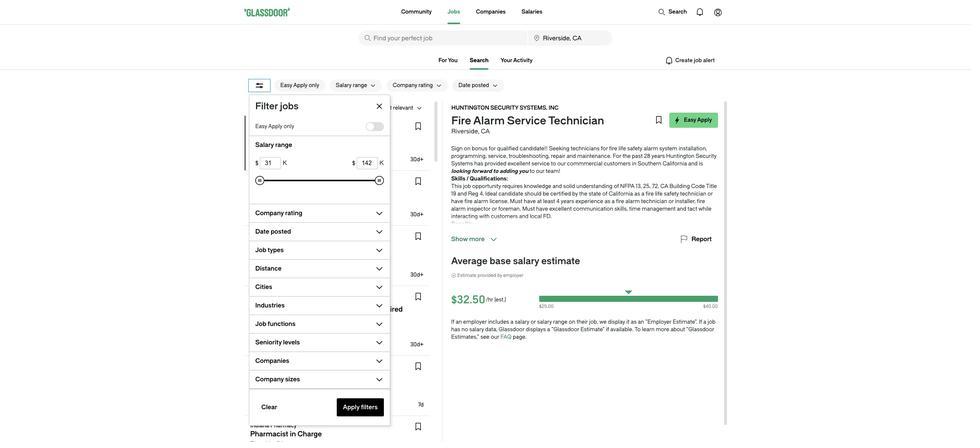 Task type: locate. For each thing, give the bounding box(es) containing it.
1 vertical spatial job
[[708, 319, 716, 326]]

indiana pharmacy
[[250, 423, 297, 429]]

- inside riverside, ca $25.00 - $40.00 easy apply
[[269, 150, 271, 156]]

posted down search link
[[472, 82, 489, 89]]

employer down 'average base salary estimate'
[[503, 273, 524, 278]]

job inside "dropdown button"
[[255, 321, 266, 328]]

0 vertical spatial excellent
[[508, 161, 530, 167]]

0 vertical spatial group
[[299, 295, 316, 302]]

fire up maintenance.
[[609, 146, 618, 152]]

apply down (employer
[[267, 274, 280, 280]]

only inside button
[[309, 82, 319, 89]]

skills
[[451, 176, 466, 182]]

1 horizontal spatial customers
[[604, 161, 631, 167]]

date posted button
[[453, 80, 489, 92]]

1 per from the top
[[291, 205, 299, 211]]

salary up see
[[470, 327, 484, 333]]

date inside dropdown button
[[459, 82, 471, 89]]

security for huntington security systems, inc
[[289, 122, 317, 129]]

1 vertical spatial the
[[580, 191, 588, 197]]

2 per from the top
[[291, 335, 299, 341]]

we
[[600, 319, 607, 326]]

None field
[[359, 31, 527, 46], [528, 31, 612, 46], [260, 157, 281, 169], [357, 157, 378, 169], [260, 157, 281, 169], [357, 157, 378, 169]]

$45.00
[[272, 205, 290, 211]]

companies right 'jobs'
[[476, 9, 506, 15]]

0 horizontal spatial jobs
[[280, 101, 298, 112]]

"glassdoor down estimate".
[[687, 327, 714, 333]]

most relevant button
[[373, 102, 413, 114]]

salary right base
[[513, 256, 539, 267]]

relevant
[[393, 105, 413, 111]]

if up estimates,"
[[451, 319, 455, 326]]

0 horizontal spatial $
[[255, 160, 258, 167]]

of right state
[[603, 191, 608, 197]]

1 horizontal spatial by
[[573, 191, 578, 197]]

0 horizontal spatial by
[[498, 273, 502, 278]]

0 vertical spatial $40.00
[[272, 150, 290, 156]]

30d+ for riverside, ca $35.00 - $45.00 per hour easy apply
[[410, 212, 424, 218]]

ca inside riverside, ca $55k (employer est.)
[[276, 256, 284, 263]]

riverside, inside riverside, ca $55k (employer est.)
[[250, 256, 275, 263]]

search inside jobs list element
[[272, 365, 290, 372]]

for left past
[[613, 153, 622, 160]]

riverside, for riverside, ca $50.00 - $60.00 per hour easy apply
[[250, 326, 275, 332]]

0 horizontal spatial if
[[451, 319, 455, 326]]

job types button
[[249, 244, 372, 257]]

hour inside riverside, ca $50.00 - $60.00 per hour easy apply
[[301, 335, 314, 341]]

- inside riverside, ca $50.00 - $60.00 per hour easy apply
[[269, 335, 271, 341]]

date posted inside date posted dropdown button
[[459, 82, 489, 89]]

$25.00 up displays
[[539, 304, 554, 309]]

date posted for date posted dropdown button
[[459, 82, 489, 89]]

per right "$60.00"
[[291, 335, 299, 341]]

0 horizontal spatial an
[[456, 319, 462, 326]]

huntington inside jobs list element
[[250, 122, 288, 129]]

your
[[501, 57, 512, 64]]

riverside, inside riverside, ca $50.00 - $60.00 per hour easy apply
[[250, 326, 275, 332]]

0 horizontal spatial range
[[275, 141, 292, 149]]

0 vertical spatial job
[[463, 183, 471, 190]]

to right you
[[530, 168, 535, 175]]

easy inside riverside, ca $50.00 - $60.00 per hour easy apply
[[256, 344, 266, 349]]

only left salary range dropdown button
[[309, 82, 319, 89]]

be
[[543, 191, 549, 197]]

employer
[[503, 273, 524, 278], [463, 319, 487, 326]]

0 vertical spatial -
[[269, 150, 271, 156]]

easy inside riverside, ca $25.00 - $40.00 easy apply
[[256, 159, 266, 164]]

★
[[374, 236, 378, 241], [326, 296, 331, 301], [318, 366, 323, 371]]

years right 28
[[652, 153, 665, 160]]

0 horizontal spatial technician
[[641, 198, 668, 205]]

slider
[[255, 176, 264, 185], [375, 176, 384, 185]]

of left nfpa
[[614, 183, 619, 190]]

looking
[[451, 168, 471, 175]]

as right "it"
[[631, 319, 637, 326]]

riverside, down fire
[[451, 128, 479, 135]]

security
[[490, 105, 518, 111], [289, 122, 317, 129]]

you
[[448, 57, 458, 64]]

1 horizontal spatial company rating
[[393, 82, 433, 89]]

"employer
[[646, 319, 672, 326]]

1 horizontal spatial the
[[623, 153, 631, 160]]

report button
[[680, 235, 712, 244]]

0 vertical spatial date
[[459, 82, 471, 89]]

2 vertical spatial our
[[491, 334, 499, 341]]

4
[[557, 198, 560, 205]]

a
[[642, 191, 645, 197], [612, 198, 615, 205], [511, 319, 514, 326], [704, 319, 707, 326], [547, 327, 550, 333]]

1 - from the top
[[269, 150, 271, 156]]

0 horizontal spatial date posted
[[255, 228, 291, 235]]

easy down $35.00
[[256, 214, 266, 219]]

while
[[699, 206, 712, 212]]

has
[[475, 161, 484, 167], [451, 327, 460, 333]]

salary
[[336, 82, 352, 89], [255, 141, 274, 149]]

- up the riverside
[[269, 150, 271, 156]]

0 horizontal spatial salary
[[255, 141, 274, 149]]

faq
[[501, 334, 512, 341]]

for up 'service,'
[[489, 146, 496, 152]]

2 30d+ from the top
[[410, 212, 424, 218]]

easy inside easy apply button
[[684, 117, 696, 123]]

apply down $45.00
[[267, 214, 280, 219]]

inc up technician
[[549, 105, 559, 111]]

if an employer includes a salary or salary range on their job, we display it as an "employer estimate".  if a job has no salary data, glassdoor displays a "glassdoor estimate" if available.  to learn more about "glassdoor estimates," see our
[[451, 319, 716, 341]]

0 horizontal spatial the
[[580, 191, 588, 197]]

jobs right the filter
[[280, 101, 298, 112]]

technician
[[680, 191, 707, 197], [641, 198, 668, 205]]

to up the team!
[[551, 161, 556, 167]]

activity
[[513, 57, 533, 64]]

1 vertical spatial on
[[569, 319, 576, 326]]

by down solid
[[573, 191, 578, 197]]

a up skills,
[[612, 198, 615, 205]]

1 hour from the top
[[301, 205, 314, 211]]

alarm up 28
[[644, 146, 658, 152]]

1 vertical spatial by
[[498, 273, 502, 278]]

0 horizontal spatial excellent
[[508, 161, 530, 167]]

0 vertical spatial company rating button
[[387, 80, 433, 92]]

1 vertical spatial our
[[536, 168, 545, 175]]

0 horizontal spatial on
[[464, 146, 471, 152]]

1 vertical spatial years
[[561, 198, 574, 205]]

group for the genesis group
[[299, 295, 316, 302]]

as
[[635, 191, 640, 197], [605, 198, 611, 205], [631, 319, 637, 326]]

fire down 25,
[[646, 191, 654, 197]]

date posted button
[[249, 226, 372, 238]]

★ inside automotive refinishing manufacturer 2.5 ★
[[374, 236, 378, 241]]

riverside, for riverside, ca $35.00 - $45.00 per hour easy apply
[[250, 196, 275, 202]]

2 hour from the top
[[301, 335, 314, 341]]

date posted down search link
[[459, 82, 489, 89]]

- right $35.00
[[269, 205, 271, 211]]

employer up no
[[463, 319, 487, 326]]

or inside if an employer includes a salary or salary range on their job, we display it as an "employer estimate".  if a job has no salary data, glassdoor displays a "glassdoor estimate" if available.  to learn more about "glassdoor estimates," see our
[[531, 319, 536, 326]]

easy apply only image
[[366, 122, 384, 131]]

date posted for date posted popup button
[[255, 228, 291, 235]]

salaries
[[522, 9, 543, 15]]

4.
[[480, 191, 484, 197]]

1 job from the top
[[255, 247, 266, 254]]

nfpa
[[620, 183, 635, 190]]

4 30d+ from the top
[[410, 342, 424, 348]]

employer inside if an employer includes a salary or salary range on their job, we display it as an "employer estimate".  if a job has no salary data, glassdoor displays a "glassdoor estimate" if available.  to learn more about "glassdoor estimates," see our
[[463, 319, 487, 326]]

riverside, ca $25.00 - $40.00 easy apply
[[250, 141, 290, 164]]

riverside, inside riverside, ca $35.00 - $45.00 per hour easy apply
[[250, 196, 275, 202]]

1 vertical spatial california
[[609, 191, 633, 197]]

2 vertical spatial search
[[272, 365, 290, 372]]

the genesis group logo image
[[251, 293, 263, 305]]

riverside, right 24,562
[[268, 105, 293, 111]]

maintenance.
[[577, 153, 612, 160]]

1 horizontal spatial for
[[613, 153, 622, 160]]

★ inside "i4 search group 5.0 ★"
[[318, 366, 323, 371]]

1 vertical spatial huntington
[[250, 122, 288, 129]]

3 - from the top
[[269, 335, 271, 341]]

fd.
[[543, 214, 552, 220]]

systems, inside jobs list element
[[319, 122, 346, 129]]

hour inside riverside, ca $35.00 - $45.00 per hour easy apply
[[301, 205, 314, 211]]

jobs link
[[448, 0, 460, 24]]

search link
[[470, 57, 489, 70]]

0 vertical spatial the
[[623, 153, 631, 160]]

industries
[[255, 302, 285, 309]]

1 vertical spatial excellent
[[550, 206, 572, 212]]

company rating button up relevant
[[387, 80, 433, 92]]

2 if from the left
[[699, 319, 702, 326]]

per for $45.00
[[291, 205, 299, 211]]

posted inside popup button
[[271, 228, 291, 235]]

riverside, down 24,562
[[250, 141, 275, 147]]

1 vertical spatial security
[[289, 122, 317, 129]]

and left local
[[519, 214, 529, 220]]

company sizes button
[[249, 374, 372, 386]]

close filter menu image
[[375, 102, 384, 111]]

more inside dropdown button
[[469, 236, 485, 243]]

candidate
[[499, 191, 523, 197]]

0 vertical spatial by
[[573, 191, 578, 197]]

the left past
[[623, 153, 631, 160]]

posted for date posted dropdown button
[[472, 82, 489, 89]]

job down /
[[463, 183, 471, 190]]

2 horizontal spatial range
[[553, 319, 568, 326]]

on inside if an employer includes a salary or salary range on their job, we display it as an "employer estimate".  if a job has no salary data, glassdoor displays a "glassdoor estimate" if available.  to learn more about "glassdoor estimates," see our
[[569, 319, 576, 326]]

about
[[671, 327, 685, 333]]

hour for $50.00 - $60.00
[[301, 335, 314, 341]]

1 horizontal spatial search
[[470, 57, 489, 64]]

easy up the "installation,"
[[684, 117, 696, 123]]

2 vertical spatial company
[[255, 376, 284, 383]]

types
[[268, 247, 284, 254]]

customers down foreman.
[[491, 214, 518, 220]]

sign
[[451, 146, 463, 152]]

1 horizontal spatial $25.00
[[539, 304, 554, 309]]

posted up types
[[271, 228, 291, 235]]

safety up past
[[628, 146, 643, 152]]

inc inside huntington security systems, inc fire alarm service technician riverside, ca
[[549, 105, 559, 111]]

ca down alarm
[[481, 128, 490, 135]]

★ right 3.9
[[326, 296, 331, 301]]

job types
[[255, 247, 284, 254]]

average base salary estimate
[[451, 256, 580, 267]]

Search keyword field
[[359, 31, 527, 46]]

solid
[[563, 183, 575, 190]]

seniority levels
[[255, 339, 300, 346]]

ca right 72,
[[661, 183, 668, 190]]

per inside riverside, ca $50.00 - $60.00 per hour easy apply
[[291, 335, 299, 341]]

if
[[606, 327, 609, 333]]

0 horizontal spatial ★
[[318, 366, 323, 371]]

1 slider from the left
[[255, 176, 264, 185]]

search
[[669, 9, 687, 15], [470, 57, 489, 64], [272, 365, 290, 372]]

skills,
[[615, 206, 628, 212]]

job for job types
[[255, 247, 266, 254]]

automotive refinishing manufacturer 2.5 ★
[[266, 235, 378, 241]]

date inside popup button
[[255, 228, 269, 235]]

group down cities popup button at the left
[[299, 295, 316, 302]]

jobs
[[448, 9, 460, 15]]

years right 4
[[561, 198, 574, 205]]

knowledge
[[524, 183, 552, 190]]

years
[[652, 153, 665, 160], [561, 198, 574, 205]]

1 horizontal spatial inc
[[549, 105, 559, 111]]

1 vertical spatial per
[[291, 335, 299, 341]]

1 horizontal spatial huntington
[[451, 105, 489, 111]]

0 vertical spatial provided
[[485, 161, 507, 167]]

2 - from the top
[[269, 205, 271, 211]]

riverside,
[[268, 105, 293, 111], [451, 128, 479, 135], [250, 141, 275, 147], [250, 196, 275, 202], [250, 256, 275, 263], [250, 326, 275, 332], [250, 386, 275, 393]]

riverside, down company sizes
[[250, 386, 275, 393]]

inc inside jobs list element
[[348, 122, 358, 129]]

1 horizontal spatial posted
[[472, 82, 489, 89]]

easy apply only down the "24,562 riverside, ca jobs" at the left top of page
[[255, 123, 294, 130]]

riverside, ca
[[250, 386, 284, 393]]

0 vertical spatial on
[[464, 146, 471, 152]]

pharmacy
[[271, 423, 297, 429]]

0 horizontal spatial rating
[[285, 210, 302, 217]]

1 vertical spatial safety
[[664, 191, 679, 197]]

as inside if an employer includes a salary or salary range on their job, we display it as an "employer estimate".  if a job has no salary data, glassdoor displays a "glassdoor estimate" if available.  to learn more about "glassdoor estimates," see our
[[631, 319, 637, 326]]

0 vertical spatial easy apply only
[[281, 82, 319, 89]]

- right "$50.00"
[[269, 335, 271, 341]]

for left you
[[439, 57, 447, 64]]

1 horizontal spatial an
[[638, 319, 644, 326]]

★ for i4 search group
[[318, 366, 323, 371]]

0 vertical spatial inc
[[549, 105, 559, 111]]

ca up $45.00
[[276, 196, 284, 202]]

1 horizontal spatial for
[[601, 146, 608, 152]]

2 horizontal spatial have
[[536, 206, 548, 212]]

technicians
[[571, 146, 600, 152]]

on up programming,
[[464, 146, 471, 152]]

security inside huntington security systems, inc fire alarm service technician riverside, ca
[[490, 105, 518, 111]]

★ inside the genesis group 3.9 ★
[[326, 296, 331, 301]]

- inside riverside, ca $35.00 - $45.00 per hour easy apply
[[269, 205, 271, 211]]

0 vertical spatial of
[[614, 183, 619, 190]]

"glassdoor
[[552, 327, 579, 333], [687, 327, 714, 333]]

5.0
[[311, 366, 317, 371]]

k up outpatient
[[283, 160, 287, 167]]

0 vertical spatial company rating
[[393, 82, 433, 89]]

apply up the "installation,"
[[697, 117, 712, 123]]

excellent up you
[[508, 161, 530, 167]]

security inside jobs list element
[[289, 122, 317, 129]]

excellent down 4
[[550, 206, 572, 212]]

i4 search group logo image
[[251, 363, 263, 375]]

have down at
[[536, 206, 548, 212]]

none field search keyword
[[359, 31, 527, 46]]

our inside if an employer includes a salary or salary range on their job, we display it as an "employer estimate".  if a job has no salary data, glassdoor displays a "glassdoor estimate" if available.  to learn more about "glassdoor estimates," see our
[[491, 334, 499, 341]]

0 horizontal spatial employer
[[463, 319, 487, 326]]

if right estimate".
[[699, 319, 702, 326]]

search inside button
[[669, 9, 687, 15]]

company
[[393, 82, 417, 89], [255, 210, 284, 217], [255, 376, 284, 383]]

company up automotive
[[255, 210, 284, 217]]

1 vertical spatial has
[[451, 327, 460, 333]]

$25.00 up the riverside
[[250, 150, 267, 156]]

for you
[[439, 57, 458, 64]]

1 horizontal spatial k
[[380, 160, 384, 167]]

0 horizontal spatial salary range
[[255, 141, 292, 149]]

company rating up relevant
[[393, 82, 433, 89]]

our down repair on the top
[[558, 161, 566, 167]]

0 horizontal spatial date
[[255, 228, 269, 235]]

easy up filter jobs
[[281, 82, 292, 89]]

company up the riverside, ca
[[255, 376, 284, 383]]

easy apply up the "installation,"
[[684, 117, 712, 123]]

more inside if an employer includes a salary or salary range on their job, we display it as an "employer estimate".  if a job has no salary data, glassdoor displays a "glassdoor estimate" if available.  to learn more about "glassdoor estimates," see our
[[656, 327, 670, 333]]

companies inside dropdown button
[[255, 358, 289, 365]]

huntington inside huntington security systems, inc fire alarm service technician riverside, ca
[[451, 105, 489, 111]]

california down nfpa
[[609, 191, 633, 197]]

0 vertical spatial safety
[[628, 146, 643, 152]]

1 horizontal spatial employer
[[503, 273, 524, 278]]

2 for from the left
[[601, 146, 608, 152]]

job inside dropdown button
[[255, 247, 266, 254]]

experience
[[576, 198, 604, 205]]

$32.50 /hr (est.)
[[451, 294, 506, 306]]

riverside, up $55k
[[250, 256, 275, 263]]

posted inside dropdown button
[[472, 82, 489, 89]]

0 horizontal spatial more
[[469, 236, 485, 243]]

job for job functions
[[255, 321, 266, 328]]

or down title
[[708, 191, 713, 197]]

3 30d+ from the top
[[410, 272, 424, 278]]

1 k from the left
[[283, 160, 287, 167]]

sizes
[[285, 376, 300, 383]]

1 an from the left
[[456, 319, 462, 326]]

date for date posted dropdown button
[[459, 82, 471, 89]]

riverside, inside riverside, ca $25.00 - $40.00 easy apply
[[250, 141, 275, 147]]

seeking
[[549, 146, 570, 152]]

riverside, for riverside, ca $25.00 - $40.00 easy apply
[[250, 141, 275, 147]]

their
[[577, 319, 588, 326]]

has inside sign on bonus for qualified candidate!! seeking technicians for fire life safety alarm system installation, programming, service, troubleshooting, repair and maintenance. for the past 28 years huntington security systems has provided excellent service to our commmercial customers in southern california and is looking forward to adding you to our team! skills / qualifications: this job opportunity requires knowledge and solid understanding of nfpa 13, 25, 72, ca building code title 19 and reg 4. ideal candidate should be certified by the state of california as a fire life safety technician or have fire alarm license. must have at least 4 years experience as a fire alarm technician or installer, fire alarm inspector or foreman. must have excellent communication skills, time management and tact while interacting with customers and local fd. benefits:
[[475, 161, 484, 167]]

1 30d+ from the top
[[410, 157, 424, 163]]

company inside dropdown button
[[255, 376, 284, 383]]

state
[[589, 191, 601, 197]]

an up the to
[[638, 319, 644, 326]]

- for $45.00
[[269, 205, 271, 211]]

for
[[489, 146, 496, 152], [601, 146, 608, 152]]

0 vertical spatial as
[[635, 191, 640, 197]]

surgical
[[305, 177, 326, 184]]

to
[[635, 327, 641, 333]]

date
[[459, 82, 471, 89], [255, 228, 269, 235]]

easy inside riverside, ca $35.00 - $45.00 per hour easy apply
[[256, 214, 266, 219]]

1 vertical spatial range
[[275, 141, 292, 149]]

group up sizes
[[292, 365, 308, 372]]

0 horizontal spatial customers
[[491, 214, 518, 220]]

1 vertical spatial systems,
[[319, 122, 346, 129]]

1 horizontal spatial more
[[656, 327, 670, 333]]

systems, inside huntington security systems, inc fire alarm service technician riverside, ca
[[520, 105, 547, 111]]

0 horizontal spatial for
[[439, 57, 447, 64]]

an
[[456, 319, 462, 326], [638, 319, 644, 326]]

inc
[[549, 105, 559, 111], [348, 122, 358, 129]]

0 horizontal spatial inc
[[348, 122, 358, 129]]

1 vertical spatial companies
[[255, 358, 289, 365]]

0 horizontal spatial slider
[[255, 176, 264, 185]]

per inside riverside, ca $35.00 - $45.00 per hour easy apply
[[291, 205, 299, 211]]

on left their
[[569, 319, 576, 326]]

0 horizontal spatial life
[[619, 146, 626, 152]]

easy down "$50.00"
[[256, 344, 266, 349]]

0 vertical spatial only
[[309, 82, 319, 89]]

has left no
[[451, 327, 460, 333]]

it
[[627, 319, 630, 326]]

systems,
[[520, 105, 547, 111], [319, 122, 346, 129]]

$
[[255, 160, 258, 167], [352, 160, 355, 167]]

1 vertical spatial $40.00
[[704, 304, 718, 309]]

customers left in
[[604, 161, 631, 167]]

1 vertical spatial date
[[255, 228, 269, 235]]

date posted inside date posted popup button
[[255, 228, 291, 235]]

3.9
[[319, 296, 325, 301]]

salary inside dropdown button
[[336, 82, 352, 89]]

apply inside riverside, ca $50.00 - $60.00 per hour easy apply
[[267, 344, 280, 349]]

2 job from the top
[[255, 321, 266, 328]]

company up relevant
[[393, 82, 417, 89]]

ca down huntington security systems, inc
[[276, 141, 284, 147]]

0 vertical spatial more
[[469, 236, 485, 243]]

most relevant
[[379, 105, 413, 111]]

0 horizontal spatial security
[[289, 122, 317, 129]]

open filter menu image
[[255, 81, 264, 90]]

huntington down the filter
[[250, 122, 288, 129]]

ca up (employer
[[276, 256, 284, 263]]

in
[[632, 161, 637, 167]]

range inside dropdown button
[[353, 82, 367, 89]]

an up no
[[456, 319, 462, 326]]

commmercial
[[567, 161, 603, 167]]

1 horizontal spatial years
[[652, 153, 665, 160]]

1 vertical spatial ★
[[326, 296, 331, 301]]

k down easy apply only image on the left
[[380, 160, 384, 167]]

fire
[[451, 115, 471, 127]]

systems, for huntington security systems, inc
[[319, 122, 346, 129]]

1 horizontal spatial range
[[353, 82, 367, 89]]

apply down "$60.00"
[[267, 344, 280, 349]]

our down data,
[[491, 334, 499, 341]]

estimate
[[457, 273, 477, 278]]

on
[[464, 146, 471, 152], [569, 319, 576, 326]]

0 vertical spatial for
[[439, 57, 447, 64]]



Task type: vqa. For each thing, say whether or not it's contained in the screenshot.
posted to the bottom
yes



Task type: describe. For each thing, give the bounding box(es) containing it.
1 vertical spatial easy apply
[[256, 274, 280, 280]]

page.
[[513, 334, 527, 341]]

tact
[[688, 206, 698, 212]]

alarm down '4.' on the left of the page
[[474, 198, 488, 205]]

show
[[451, 236, 468, 243]]

range inside if an employer includes a salary or salary range on their job, we display it as an "employer estimate".  if a job has no salary data, glassdoor displays a "glassdoor estimate" if available.  to learn more about "glassdoor estimates," see our
[[553, 319, 568, 326]]

companies for companies dropdown button
[[255, 358, 289, 365]]

2 k from the left
[[380, 160, 384, 167]]

1 horizontal spatial our
[[536, 168, 545, 175]]

apply up the "24,562 riverside, ca jobs" at the left top of page
[[293, 82, 308, 89]]

cities button
[[249, 281, 372, 294]]

0 horizontal spatial have
[[451, 198, 463, 205]]

provided inside sign on bonus for qualified candidate!! seeking technicians for fire life safety alarm system installation, programming, service, troubleshooting, repair and maintenance. for the past 28 years huntington security systems has provided excellent service to our commmercial customers in southern california and is looking forward to adding you to our team! skills / qualifications: this job opportunity requires knowledge and solid understanding of nfpa 13, 25, 72, ca building code title 19 and reg 4. ideal candidate should be certified by the state of california as a fire life safety technician or have fire alarm license. must have at least 4 years experience as a fire alarm technician or installer, fire alarm inspector or foreman. must have excellent communication skills, time management and tact while interacting with customers and local fd. benefits:
[[485, 161, 507, 167]]

fire down reg
[[465, 198, 473, 205]]

systems, for huntington security systems, inc fire alarm service technician riverside, ca
[[520, 105, 547, 111]]

institute
[[327, 177, 348, 184]]

automotive
[[266, 235, 296, 241]]

alarm up time
[[626, 198, 640, 205]]

filter
[[255, 101, 278, 112]]

benefits:
[[451, 221, 475, 227]]

0 vertical spatial must
[[510, 198, 523, 205]]

1 vertical spatial must
[[522, 206, 535, 212]]

has inside if an employer includes a salary or salary range on their job, we display it as an "employer estimate".  if a job has no salary data, glassdoor displays a "glassdoor estimate" if available.  to learn more about "glassdoor estimates," see our
[[451, 327, 460, 333]]

2 "glassdoor from the left
[[687, 327, 714, 333]]

sign on bonus for qualified candidate!! seeking technicians for fire life safety alarm system installation, programming, service, troubleshooting, repair and maintenance. for the past 28 years huntington security systems has provided excellent service to our commmercial customers in southern california and is looking forward to adding you to our team! skills / qualifications: this job opportunity requires knowledge and solid understanding of nfpa 13, 25, 72, ca building code title 19 and reg 4. ideal candidate should be certified by the state of california as a fire life safety technician or have fire alarm license. must have at least 4 years experience as a fire alarm technician or installer, fire alarm inspector or foreman. must have excellent communication skills, time management and tact while interacting with customers and local fd. benefits:
[[451, 146, 717, 227]]

ca inside riverside, ca $50.00 - $60.00 per hour easy apply
[[276, 326, 284, 332]]

ideal
[[485, 191, 497, 197]]

/
[[467, 176, 469, 182]]

1 for from the left
[[489, 146, 496, 152]]

$55k
[[250, 265, 263, 272]]

1 vertical spatial customers
[[491, 214, 518, 220]]

seniority
[[255, 339, 282, 346]]

forward
[[472, 168, 492, 175]]

1 horizontal spatial have
[[524, 198, 536, 205]]

you
[[519, 168, 529, 175]]

inc for huntington security systems, inc
[[348, 122, 358, 129]]

riverside outpatient surgical institute
[[250, 177, 348, 184]]

installer,
[[675, 198, 696, 205]]

or left installer,
[[669, 198, 674, 205]]

24,562 riverside, ca jobs
[[250, 105, 314, 111]]

community
[[401, 9, 432, 15]]

fire up skills,
[[616, 198, 624, 205]]

bonus
[[472, 146, 488, 152]]

1 horizontal spatial california
[[663, 161, 687, 167]]

0 vertical spatial company
[[393, 82, 417, 89]]

group for i4 search group
[[292, 365, 308, 372]]

★ for automotive refinishing manufacturer
[[374, 236, 378, 241]]

24,562
[[250, 105, 267, 111]]

$25.00 inside riverside, ca $25.00 - $40.00 easy apply
[[250, 150, 267, 156]]

hour for $35.00 - $45.00
[[301, 205, 314, 211]]

jobs list element
[[244, 116, 434, 443]]

1 vertical spatial search
[[470, 57, 489, 64]]

$40.00 inside riverside, ca $25.00 - $40.00 easy apply
[[272, 150, 290, 156]]

security for huntington security systems, inc fire alarm service technician riverside, ca
[[490, 105, 518, 111]]

faq page.
[[501, 334, 527, 341]]

inc for huntington security systems, inc fire alarm service technician riverside, ca
[[549, 105, 559, 111]]

huntington for huntington security systems, inc fire alarm service technician riverside, ca
[[451, 105, 489, 111]]

0 horizontal spatial california
[[609, 191, 633, 197]]

19
[[451, 191, 456, 197]]

0 horizontal spatial company rating
[[255, 210, 302, 217]]

1 horizontal spatial $40.00
[[704, 304, 718, 309]]

and up certified
[[553, 183, 562, 190]]

1 $ from the left
[[255, 160, 258, 167]]

and right 19
[[458, 191, 467, 197]]

Search location field
[[528, 31, 612, 46]]

easy down the riverside, ca
[[256, 404, 266, 410]]

salary up glassdoor
[[515, 319, 530, 326]]

outpatient
[[276, 177, 303, 184]]

most
[[379, 105, 392, 111]]

and left is
[[689, 161, 698, 167]]

southern
[[638, 161, 662, 167]]

the
[[266, 295, 276, 302]]

1 vertical spatial salary
[[255, 141, 274, 149]]

reg
[[468, 191, 479, 197]]

1 horizontal spatial company rating button
[[387, 80, 433, 92]]

job functions
[[255, 321, 295, 328]]

genesis
[[277, 295, 298, 302]]

1 vertical spatial of
[[603, 191, 608, 197]]

available.
[[611, 327, 634, 333]]

adding
[[500, 168, 518, 175]]

apply inside riverside, ca $25.00 - $40.00 easy apply
[[267, 159, 280, 164]]

technician
[[548, 115, 604, 127]]

2 horizontal spatial our
[[558, 161, 566, 167]]

fire up while
[[697, 198, 705, 205]]

your activity link
[[501, 57, 533, 64]]

★ for the genesis group
[[326, 296, 331, 301]]

local
[[530, 214, 542, 220]]

industries button
[[249, 300, 372, 312]]

1 vertical spatial technician
[[641, 198, 668, 205]]

automotive refinishing manufacturer logo image
[[251, 232, 263, 244]]

1 horizontal spatial jobs
[[303, 105, 314, 111]]

report
[[692, 236, 712, 243]]

riverside, inside huntington security systems, inc fire alarm service technician riverside, ca
[[451, 128, 479, 135]]

display
[[608, 319, 625, 326]]

easy apply inside button
[[684, 117, 712, 123]]

huntington security systems, inc
[[250, 122, 358, 129]]

2.5
[[366, 236, 373, 241]]

ca inside riverside, ca $25.00 - $40.00 easy apply
[[276, 141, 284, 147]]

7d
[[418, 402, 424, 409]]

1 vertical spatial $25.00
[[539, 304, 554, 309]]

company sizes
[[255, 376, 300, 383]]

$60.00
[[272, 335, 290, 341]]

displays
[[526, 327, 546, 333]]

ca down company sizes
[[276, 386, 284, 393]]

easy down 24,562
[[255, 123, 267, 130]]

1 if from the left
[[451, 319, 455, 326]]

estimate
[[542, 256, 580, 267]]

foreman.
[[498, 206, 521, 212]]

1 vertical spatial easy apply only
[[255, 123, 294, 130]]

easy apply only element
[[366, 122, 384, 131]]

service,
[[488, 153, 508, 160]]

$35.00
[[250, 205, 267, 211]]

ca inside riverside, ca $35.00 - $45.00 per hour easy apply
[[276, 196, 284, 202]]

0 vertical spatial customers
[[604, 161, 631, 167]]

30d+ for riverside, ca $50.00 - $60.00 per hour easy apply
[[410, 342, 424, 348]]

1 vertical spatial only
[[284, 123, 294, 130]]

for inside sign on bonus for qualified candidate!! seeking technicians for fire life safety alarm system installation, programming, service, troubleshooting, repair and maintenance. for the past 28 years huntington security systems has provided excellent service to our commmercial customers in southern california and is looking forward to adding you to our team! skills / qualifications: this job opportunity requires knowledge and solid understanding of nfpa 13, 25, 72, ca building code title 19 and reg 4. ideal candidate should be certified by the state of california as a fire life safety technician or have fire alarm license. must have at least 4 years experience as a fire alarm technician or installer, fire alarm inspector or foreman. must have excellent communication skills, time management and tact while interacting with customers and local fd. benefits:
[[613, 153, 622, 160]]

30d+ for riverside, ca $25.00 - $40.00 easy apply
[[410, 157, 424, 163]]

apply down the riverside, ca
[[267, 404, 280, 410]]

1 horizontal spatial to
[[530, 168, 535, 175]]

1 vertical spatial salary range
[[255, 141, 292, 149]]

2 slider from the left
[[375, 176, 384, 185]]

1 horizontal spatial life
[[655, 191, 663, 197]]

certified
[[551, 191, 571, 197]]

job functions button
[[249, 318, 372, 330]]

a up glassdoor
[[511, 319, 514, 326]]

license.
[[490, 198, 509, 205]]

on inside sign on bonus for qualified candidate!! seeking technicians for fire life safety alarm system installation, programming, service, troubleshooting, repair and maintenance. for the past 28 years huntington security systems has provided excellent service to our commmercial customers in southern california and is looking forward to adding you to our team! skills / qualifications: this job opportunity requires knowledge and solid understanding of nfpa 13, 25, 72, ca building code title 19 and reg 4. ideal candidate should be certified by the state of california as a fire life safety technician or have fire alarm license. must have at least 4 years experience as a fire alarm technician or installer, fire alarm inspector or foreman. must have excellent communication skills, time management and tact while interacting with customers and local fd. benefits:
[[464, 146, 471, 152]]

easy apply only inside button
[[281, 82, 319, 89]]

1 "glassdoor from the left
[[552, 327, 579, 333]]

30d+ for riverside, ca $55k (employer est.)
[[410, 272, 424, 278]]

show more
[[451, 236, 485, 243]]

companies link
[[476, 0, 506, 24]]

base
[[490, 256, 511, 267]]

and right repair on the top
[[567, 153, 576, 160]]

security
[[696, 153, 717, 160]]

companies for companies link
[[476, 9, 506, 15]]

estimate".
[[673, 319, 698, 326]]

ca inside huntington security systems, inc fire alarm service technician riverside, ca
[[481, 128, 490, 135]]

qualified
[[497, 146, 519, 152]]

learn
[[642, 327, 655, 333]]

requires
[[503, 183, 523, 190]]

and down installer,
[[677, 206, 687, 212]]

25,
[[643, 183, 651, 190]]

0 horizontal spatial to
[[493, 168, 499, 175]]

date for date posted popup button
[[255, 228, 269, 235]]

2 $ from the left
[[352, 160, 355, 167]]

alarm up interacting
[[451, 206, 466, 212]]

2 vertical spatial easy apply
[[256, 404, 280, 410]]

job inside sign on bonus for qualified candidate!! seeking technicians for fire life safety alarm system installation, programming, service, troubleshooting, repair and maintenance. for the past 28 years huntington security systems has provided excellent service to our commmercial customers in southern california and is looking forward to adding you to our team! skills / qualifications: this job opportunity requires knowledge and solid understanding of nfpa 13, 25, 72, ca building code title 19 and reg 4. ideal candidate should be certified by the state of california as a fire life safety technician or have fire alarm license. must have at least 4 years experience as a fire alarm technician or installer, fire alarm inspector or foreman. must have excellent communication skills, time management and tact while interacting with customers and local fd. benefits:
[[463, 183, 471, 190]]

easy inside easy apply only button
[[281, 82, 292, 89]]

posted for date posted popup button
[[271, 228, 291, 235]]

for you link
[[439, 57, 458, 64]]

0 vertical spatial technician
[[680, 191, 707, 197]]

- for $60.00
[[269, 335, 271, 341]]

job inside if an employer includes a salary or salary range on their job, we display it as an "employer estimate".  if a job has no salary data, glassdoor displays a "glassdoor estimate" if available.  to learn more about "glassdoor estimates," see our
[[708, 319, 716, 326]]

easy down $55k
[[256, 274, 266, 280]]

2 horizontal spatial to
[[551, 161, 556, 167]]

none field search location
[[528, 31, 612, 46]]

apply inside riverside, ca $35.00 - $45.00 per hour easy apply
[[267, 214, 280, 219]]

ca up huntington security systems, inc
[[294, 105, 302, 111]]

- for $40.00
[[269, 150, 271, 156]]

a right displays
[[547, 327, 550, 333]]

1 vertical spatial company
[[255, 210, 284, 217]]

cities
[[255, 284, 272, 291]]

past
[[632, 153, 643, 160]]

0 horizontal spatial years
[[561, 198, 574, 205]]

a down 25,
[[642, 191, 645, 197]]

huntington for huntington security systems, inc
[[250, 122, 288, 129]]

average
[[451, 256, 488, 267]]

community link
[[401, 0, 432, 24]]

riverside, for riverside, ca
[[250, 386, 275, 393]]

a right estimate".
[[704, 319, 707, 326]]

title
[[706, 183, 717, 190]]

0 vertical spatial years
[[652, 153, 665, 160]]

riverside, for riverside, ca $55k (employer est.)
[[250, 256, 275, 263]]

distance
[[255, 265, 281, 272]]

by inside sign on bonus for qualified candidate!! seeking technicians for fire life safety alarm system installation, programming, service, troubleshooting, repair and maintenance. for the past 28 years huntington security systems has provided excellent service to our commmercial customers in southern california and is looking forward to adding you to our team! skills / qualifications: this job opportunity requires knowledge and solid understanding of nfpa 13, 25, 72, ca building code title 19 and reg 4. ideal candidate should be certified by the state of california as a fire life safety technician or have fire alarm license. must have at least 4 years experience as a fire alarm technician or installer, fire alarm inspector or foreman. must have excellent communication skills, time management and tact while interacting with customers and local fd. benefits:
[[573, 191, 578, 197]]

refinishing
[[298, 235, 327, 241]]

is
[[699, 161, 703, 167]]

see
[[481, 334, 490, 341]]

the genesis group 3.9 ★
[[266, 295, 331, 302]]

show more button
[[451, 235, 498, 244]]

1 vertical spatial as
[[605, 198, 611, 205]]

0 horizontal spatial company rating button
[[249, 208, 372, 220]]

or down license. at the top of page
[[492, 206, 497, 212]]

salary range inside salary range dropdown button
[[336, 82, 367, 89]]

apply down the "24,562 riverside, ca jobs" at the left top of page
[[268, 123, 282, 130]]

1 horizontal spatial rating
[[419, 82, 433, 89]]

huntington security systems, inc fire alarm service technician riverside, ca
[[451, 105, 604, 135]]

riverside, ca $35.00 - $45.00 per hour easy apply
[[250, 196, 314, 219]]

salaries link
[[522, 0, 543, 24]]

companies button
[[249, 355, 372, 367]]

estimate provided by employer
[[457, 273, 524, 278]]

communication
[[573, 206, 613, 212]]

per for $60.00
[[291, 335, 299, 341]]

ca inside sign on bonus for qualified candidate!! seeking technicians for fire life safety alarm system installation, programming, service, troubleshooting, repair and maintenance. for the past 28 years huntington security systems has provided excellent service to our commmercial customers in southern california and is looking forward to adding you to our team! skills / qualifications: this job opportunity requires knowledge and solid understanding of nfpa 13, 25, 72, ca building code title 19 and reg 4. ideal candidate should be certified by the state of california as a fire life safety technician or have fire alarm license. must have at least 4 years experience as a fire alarm technician or installer, fire alarm inspector or foreman. must have excellent communication skills, time management and tact while interacting with customers and local fd. benefits:
[[661, 183, 668, 190]]

qualifications:
[[470, 176, 508, 182]]

1 vertical spatial provided
[[478, 273, 496, 278]]

no
[[462, 327, 468, 333]]

2 an from the left
[[638, 319, 644, 326]]

salary up displays
[[537, 319, 552, 326]]



